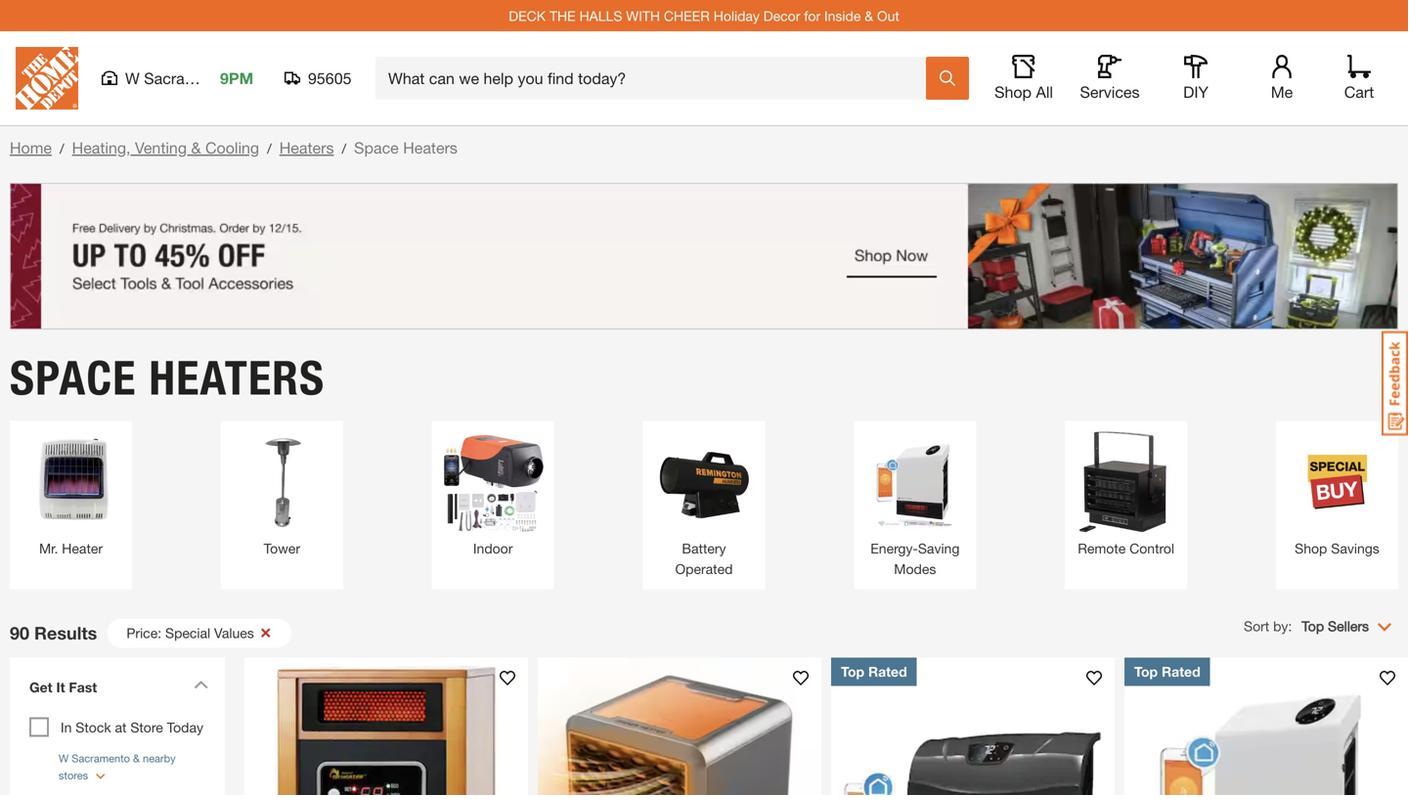Task type: locate. For each thing, give the bounding box(es) containing it.
0 vertical spatial w
[[125, 69, 140, 88]]

top
[[1302, 618, 1324, 634], [841, 664, 865, 680], [1134, 664, 1158, 680]]

1 horizontal spatial &
[[191, 138, 201, 157]]

shop left all
[[995, 83, 1032, 101]]

heaters
[[279, 138, 334, 157], [403, 138, 458, 157], [149, 350, 325, 406]]

/ right the home link on the top of page
[[60, 140, 64, 156]]

1 horizontal spatial space
[[354, 138, 399, 157]]

0 vertical spatial sacramento
[[144, 69, 229, 88]]

2 rated from the left
[[1162, 664, 1201, 680]]

top rated
[[841, 664, 907, 680], [1134, 664, 1201, 680]]

&
[[865, 8, 873, 24], [191, 138, 201, 157], [133, 752, 140, 765]]

phoenix wifi infrared wall unit 1,500-watt wi-fi smart heater in gray image
[[831, 658, 1115, 795]]

caret icon image
[[194, 680, 208, 689]]

diy button
[[1165, 55, 1227, 102]]

w sacramento & nearby stores
[[59, 752, 176, 782]]

sellers
[[1328, 618, 1369, 634]]

2 top rated from the left
[[1134, 664, 1201, 680]]

0 horizontal spatial w
[[59, 752, 69, 765]]

shop
[[995, 83, 1032, 101], [1295, 540, 1327, 556]]

sponsored banner image
[[10, 183, 1398, 330]]

/ right 'cooling'
[[267, 140, 272, 156]]

shop all button
[[993, 55, 1055, 102]]

& left out
[[865, 8, 873, 24]]

shop left savings
[[1295, 540, 1327, 556]]

shop savings link
[[1286, 431, 1389, 559]]

0 horizontal spatial /
[[60, 140, 64, 156]]

0 horizontal spatial sacramento
[[72, 752, 130, 765]]

for
[[804, 8, 821, 24]]

at
[[115, 719, 127, 735]]

energy-saving modes
[[871, 540, 960, 577]]

tower
[[264, 540, 300, 556]]

& right the venting
[[191, 138, 201, 157]]

0 horizontal spatial rated
[[868, 664, 907, 680]]

0 vertical spatial &
[[865, 8, 873, 24]]

1 horizontal spatial rated
[[1162, 664, 1201, 680]]

90 results
[[10, 622, 97, 643]]

1 vertical spatial sacramento
[[72, 752, 130, 765]]

space heaters
[[10, 350, 325, 406]]

& inside w sacramento & nearby stores
[[133, 752, 140, 765]]

w for w sacramento 9pm
[[125, 69, 140, 88]]

all
[[1036, 83, 1053, 101]]

battery
[[682, 540, 726, 556]]

remote control link
[[1075, 431, 1178, 559]]

0 horizontal spatial space
[[10, 350, 137, 406]]

9pm
[[220, 69, 253, 88]]

mr. heater
[[39, 540, 103, 556]]

0 horizontal spatial shop
[[995, 83, 1032, 101]]

me
[[1271, 83, 1293, 101]]

1 horizontal spatial top rated
[[1134, 664, 1201, 680]]

1 horizontal spatial sacramento
[[144, 69, 229, 88]]

w up stores
[[59, 752, 69, 765]]

What can we help you find today? search field
[[388, 58, 925, 99]]

services button
[[1079, 55, 1141, 102]]

0 horizontal spatial top rated
[[841, 664, 907, 680]]

control
[[1130, 540, 1174, 556]]

1 vertical spatial w
[[59, 752, 69, 765]]

sacramento inside w sacramento & nearby stores
[[72, 752, 130, 765]]

/
[[60, 140, 64, 156], [267, 140, 272, 156], [342, 140, 346, 156]]

1 horizontal spatial w
[[125, 69, 140, 88]]

today
[[167, 719, 203, 735]]

1 horizontal spatial top
[[1134, 664, 1158, 680]]

2 vertical spatial &
[[133, 752, 140, 765]]

0 vertical spatial space
[[354, 138, 399, 157]]

in stock at store today link
[[61, 719, 203, 735]]

out
[[877, 8, 899, 24]]

results
[[34, 622, 97, 643]]

inside
[[824, 8, 861, 24]]

energy-
[[871, 540, 918, 556]]

/ right heaters 'link'
[[342, 140, 346, 156]]

sacramento
[[144, 69, 229, 88], [72, 752, 130, 765]]

1 rated from the left
[[868, 664, 907, 680]]

energy-saving modes link
[[864, 431, 966, 579]]

1 top rated from the left
[[841, 664, 907, 680]]

battery operated image
[[653, 431, 755, 533]]

heating, venting & cooling link
[[72, 138, 259, 157]]

0 horizontal spatial top
[[841, 664, 865, 680]]

me button
[[1251, 55, 1313, 102]]

95605 button
[[285, 68, 352, 88]]

w inside w sacramento & nearby stores
[[59, 752, 69, 765]]

deck the halls with cheer holiday decor for inside & out
[[509, 8, 899, 24]]

2 horizontal spatial /
[[342, 140, 346, 156]]

energy-saving modes image
[[864, 431, 966, 533]]

1 horizontal spatial /
[[267, 140, 272, 156]]

remote control
[[1078, 540, 1174, 556]]

space
[[354, 138, 399, 157], [10, 350, 137, 406]]

w
[[125, 69, 140, 88], [59, 752, 69, 765]]

services
[[1080, 83, 1140, 101]]

sacramento down stock
[[72, 752, 130, 765]]

sacramento for &
[[72, 752, 130, 765]]

1 / from the left
[[60, 140, 64, 156]]

0 vertical spatial shop
[[995, 83, 1032, 101]]

in stock at store today
[[61, 719, 203, 735]]

battery operated
[[675, 540, 733, 577]]

cheer
[[664, 8, 710, 24]]

90
[[10, 622, 29, 643]]

diy
[[1183, 83, 1209, 101]]

1 vertical spatial shop
[[1295, 540, 1327, 556]]

price: special values button
[[107, 619, 291, 648]]

mr. heater link
[[20, 431, 122, 559]]

w up the venting
[[125, 69, 140, 88]]

1 horizontal spatial shop
[[1295, 540, 1327, 556]]

rated
[[868, 664, 907, 680], [1162, 664, 1201, 680]]

0 horizontal spatial &
[[133, 752, 140, 765]]

cart
[[1344, 83, 1374, 101]]

& left 'nearby'
[[133, 752, 140, 765]]

sacramento up heating, venting & cooling link
[[144, 69, 229, 88]]

shop inside button
[[995, 83, 1032, 101]]

home / heating, venting & cooling / heaters / space heaters
[[10, 138, 458, 157]]

cooling
[[205, 138, 259, 157]]



Task type: describe. For each thing, give the bounding box(es) containing it.
values
[[214, 625, 254, 641]]

3 / from the left
[[342, 140, 346, 156]]

it
[[56, 679, 65, 695]]

deck the halls with cheer holiday decor for inside & out link
[[509, 8, 899, 24]]

stores
[[59, 769, 88, 782]]

sort
[[1244, 618, 1270, 634]]

2 / from the left
[[267, 140, 272, 156]]

cart link
[[1338, 55, 1381, 102]]

original 1500-watt infrared portable space heater with dual heating system image
[[244, 658, 528, 795]]

tower image
[[231, 431, 333, 533]]

heating,
[[72, 138, 131, 157]]

tower link
[[231, 431, 333, 559]]

shop savings image
[[1286, 431, 1389, 533]]

shop savings
[[1295, 540, 1380, 556]]

heater
[[62, 540, 103, 556]]

halls
[[579, 8, 622, 24]]

800-btu fan heater electric personal space heater furnace with uv light image
[[538, 658, 821, 795]]

stock
[[76, 719, 111, 735]]

by:
[[1273, 618, 1292, 634]]

w for w sacramento & nearby stores
[[59, 752, 69, 765]]

remote control image
[[1075, 431, 1178, 533]]

shop for shop all
[[995, 83, 1032, 101]]

deck
[[509, 8, 546, 24]]

top rated for "phoenix wifi infrared wall unit 1,500-watt wi-fi smart heater in gray" image
[[841, 664, 907, 680]]

rated for 1,000-watt electric deluxe wall unit infrared space heater image
[[1162, 664, 1201, 680]]

indoor image
[[442, 431, 544, 533]]

95605
[[308, 69, 352, 88]]

mr.
[[39, 540, 58, 556]]

1 vertical spatial space
[[10, 350, 137, 406]]

shop for shop savings
[[1295, 540, 1327, 556]]

special
[[165, 625, 210, 641]]

feedback link image
[[1382, 331, 1408, 436]]

modes
[[894, 561, 936, 577]]

the
[[550, 8, 576, 24]]

venting
[[135, 138, 187, 157]]

w sacramento 9pm
[[125, 69, 253, 88]]

get
[[29, 679, 52, 695]]

with
[[626, 8, 660, 24]]

battery operated link
[[653, 431, 755, 579]]

saving
[[918, 540, 960, 556]]

sacramento for 9pm
[[144, 69, 229, 88]]

indoor
[[473, 540, 513, 556]]

2 horizontal spatial top
[[1302, 618, 1324, 634]]

indoor link
[[442, 431, 544, 559]]

decor
[[764, 8, 800, 24]]

remote
[[1078, 540, 1126, 556]]

store
[[130, 719, 163, 735]]

price: special values
[[126, 625, 254, 641]]

heaters link
[[279, 138, 334, 157]]

2 horizontal spatial &
[[865, 8, 873, 24]]

home
[[10, 138, 52, 157]]

shop all
[[995, 83, 1053, 101]]

top for 1,000-watt electric deluxe wall unit infrared space heater image
[[1134, 664, 1158, 680]]

top for "phoenix wifi infrared wall unit 1,500-watt wi-fi smart heater in gray" image
[[841, 664, 865, 680]]

nearby
[[143, 752, 176, 765]]

in
[[61, 719, 72, 735]]

sort by: top sellers
[[1244, 618, 1369, 634]]

holiday
[[714, 8, 760, 24]]

rated for "phoenix wifi infrared wall unit 1,500-watt wi-fi smart heater in gray" image
[[868, 664, 907, 680]]

top rated for 1,000-watt electric deluxe wall unit infrared space heater image
[[1134, 664, 1201, 680]]

mr. heater image
[[20, 431, 122, 533]]

home link
[[10, 138, 52, 157]]

operated
[[675, 561, 733, 577]]

get it fast
[[29, 679, 97, 695]]

1,000-watt electric deluxe wall unit infrared space heater image
[[1125, 658, 1408, 795]]

fast
[[69, 679, 97, 695]]

get it fast link
[[20, 667, 215, 712]]

1 vertical spatial &
[[191, 138, 201, 157]]

price:
[[126, 625, 161, 641]]

savings
[[1331, 540, 1380, 556]]

the home depot logo image
[[16, 47, 78, 110]]



Task type: vqa. For each thing, say whether or not it's contained in the screenshot.
Styles for Hardware Styles
no



